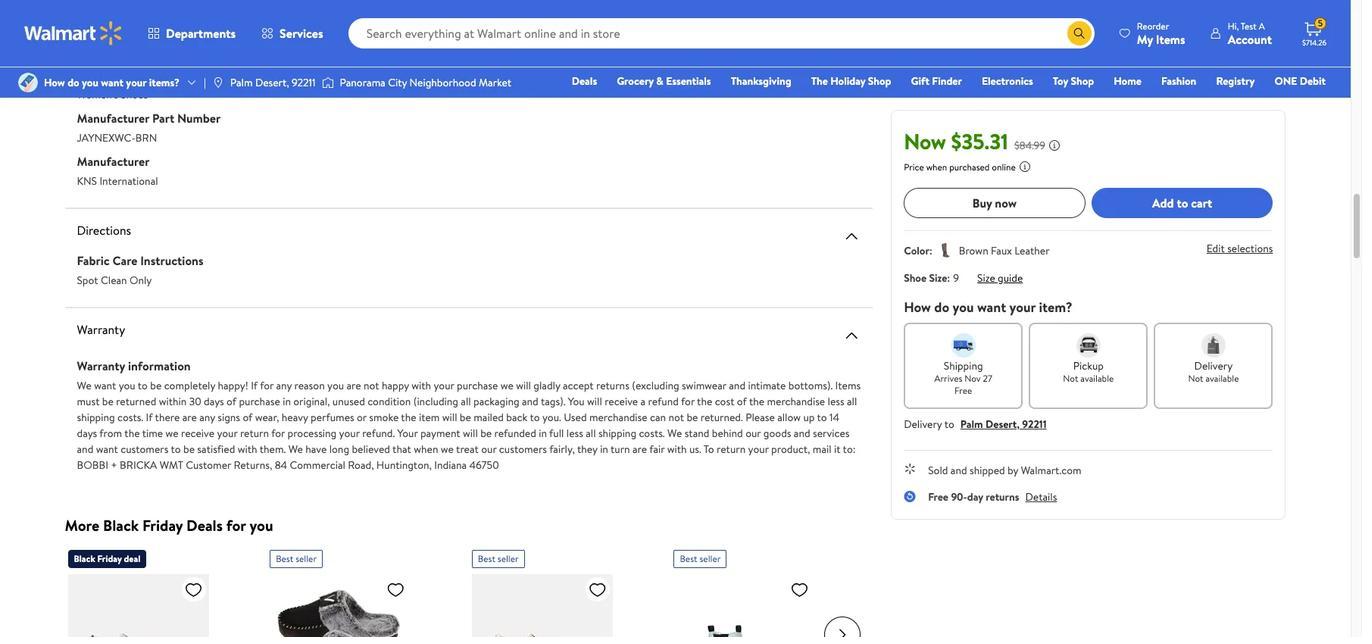 Task type: vqa. For each thing, say whether or not it's contained in the screenshot.
seller
yes



Task type: locate. For each thing, give the bounding box(es) containing it.
shipping arrives nov 27 free
[[935, 359, 993, 397]]

with left us.
[[668, 442, 687, 457]]

you down 9
[[953, 298, 975, 317]]

in up heavy
[[283, 394, 291, 409]]

friday down wmt
[[142, 515, 183, 536]]

1 horizontal spatial how
[[904, 298, 932, 317]]

2 best from the left
[[478, 552, 496, 565]]

0 horizontal spatial in
[[283, 394, 291, 409]]

want down from
[[96, 442, 118, 457]]

1 vertical spatial if
[[146, 410, 153, 425]]

1 best seller from the left
[[276, 552, 317, 565]]

2 horizontal spatial in
[[600, 442, 609, 457]]

1 horizontal spatial shop
[[1071, 74, 1095, 89]]

shipping down must
[[77, 410, 115, 425]]

holiday
[[831, 74, 866, 89]]

purchase
[[457, 378, 498, 393], [239, 394, 280, 409]]

the up please
[[750, 394, 765, 409]]

desert, up sold and shipped by walmart.com
[[986, 417, 1020, 432]]

2 size from the left
[[978, 271, 996, 286]]

0 horizontal spatial best seller
[[276, 552, 317, 565]]

friday
[[142, 515, 183, 536], [97, 552, 122, 565]]

best up vonmay women's comfy fuzzy house slipper scuff memory foam slip on warm moccasin style indoor outdoor image
[[276, 552, 294, 565]]

departments
[[166, 25, 236, 42]]

shop right holiday at the right
[[869, 74, 892, 89]]

day
[[968, 490, 984, 505]]

1 vertical spatial we
[[668, 426, 682, 441]]

black up deal
[[103, 515, 139, 536]]

0 vertical spatial purchase
[[457, 378, 498, 393]]

from
[[100, 426, 122, 441]]

$84.99
[[1015, 138, 1046, 153]]

1 available from the left
[[1081, 372, 1115, 385]]

registry
[[1217, 74, 1256, 89]]

available
[[1081, 372, 1115, 385], [1206, 372, 1240, 385]]

1 best from the left
[[276, 552, 294, 565]]

1 horizontal spatial  image
[[322, 75, 334, 90]]

0 vertical spatial desert,
[[255, 75, 289, 90]]

signs
[[218, 410, 240, 425]]

palm down nov
[[961, 417, 984, 432]]

 image
[[18, 73, 38, 92]]

1 horizontal spatial customers
[[499, 442, 547, 457]]

purchase up wear,
[[239, 394, 280, 409]]

0 horizontal spatial not
[[1064, 372, 1079, 385]]

warranty image
[[843, 326, 861, 345]]

number
[[177, 110, 221, 126]]

0 horizontal spatial we
[[77, 378, 92, 393]]

be down information
[[150, 378, 162, 393]]

0 vertical spatial items
[[1157, 31, 1186, 47]]

receive left the a
[[605, 394, 638, 409]]

0 vertical spatial do
[[68, 75, 79, 90]]

warranty
[[77, 321, 125, 338], [77, 357, 125, 374]]

want down 'size guide'
[[978, 298, 1007, 317]]

1 not from the left
[[1064, 372, 1079, 385]]

your left items?
[[126, 75, 147, 90]]

smoke
[[369, 410, 399, 425]]

less up 14
[[828, 394, 845, 409]]

delivery
[[1195, 359, 1234, 374], [904, 417, 943, 432]]

2 horizontal spatial best
[[680, 552, 698, 565]]

0 horizontal spatial black
[[74, 552, 95, 565]]

free left the "90-"
[[929, 490, 949, 505]]

0 vertical spatial any
[[276, 378, 292, 393]]

0 vertical spatial palm
[[230, 75, 253, 90]]

0 horizontal spatial delivery
[[904, 417, 943, 432]]

1 vertical spatial any
[[200, 410, 215, 425]]

directions image
[[843, 227, 861, 245]]

delivery down intent image for delivery
[[1195, 359, 1234, 374]]

price when purchased online
[[904, 161, 1016, 174]]

when down payment on the left bottom
[[414, 442, 439, 457]]

and down up
[[794, 426, 811, 441]]

2 horizontal spatial best seller
[[680, 552, 721, 565]]

gender
[[77, 23, 116, 40]]

2 shop from the left
[[1071, 74, 1095, 89]]

size guide button
[[978, 271, 1024, 286]]

how down the shoe size : 9
[[904, 298, 932, 317]]

1 horizontal spatial receive
[[605, 394, 638, 409]]

0 horizontal spatial how
[[44, 75, 65, 90]]

we left have
[[289, 442, 303, 457]]

3 best from the left
[[680, 552, 698, 565]]

best seller
[[276, 552, 317, 565], [478, 552, 519, 565], [680, 552, 721, 565]]

1 vertical spatial do
[[935, 298, 950, 317]]

black inside product group
[[74, 552, 95, 565]]

debit
[[1301, 74, 1327, 89]]

1 product group from the left
[[68, 544, 237, 638]]

palm right | at the top left
[[230, 75, 253, 90]]

product group
[[68, 544, 237, 638], [270, 544, 439, 638], [472, 544, 641, 638], [674, 544, 843, 638]]

be right must
[[102, 394, 114, 409]]

delivery inside delivery not available
[[1195, 359, 1234, 374]]

1 vertical spatial delivery
[[904, 417, 943, 432]]

color
[[904, 243, 930, 258]]

warranty up must
[[77, 357, 125, 374]]

returned.
[[701, 410, 743, 425]]

return
[[240, 426, 269, 441], [717, 442, 746, 457]]

add to favorites list, reebok flexagon energy 4 women's training shoes image
[[589, 580, 607, 599]]

0 vertical spatial days
[[204, 394, 224, 409]]

1 horizontal spatial shoe
[[904, 271, 927, 286]]

days left from
[[77, 426, 97, 441]]

2 best seller from the left
[[478, 552, 519, 565]]

kns
[[77, 173, 97, 188]]

we up indiana
[[441, 442, 454, 457]]

satisfied
[[197, 442, 235, 457]]

return down wear,
[[240, 426, 269, 441]]

not inside delivery not available
[[1189, 372, 1204, 385]]

1 vertical spatial shipping
[[599, 426, 637, 441]]

walmart image
[[24, 21, 123, 45]]

add to cart
[[1153, 195, 1213, 211]]

items right my
[[1157, 31, 1186, 47]]

in left turn on the left of page
[[600, 442, 609, 457]]

we left the stand
[[668, 426, 682, 441]]

your up (including
[[434, 378, 455, 393]]

0 vertical spatial receive
[[605, 394, 638, 409]]

available down intent image for pickup
[[1081, 372, 1115, 385]]

1 vertical spatial our
[[481, 442, 497, 457]]

0 vertical spatial in
[[283, 394, 291, 409]]

palm desert, 92211
[[230, 75, 316, 90]]

fashion link
[[1155, 73, 1204, 89]]

warranty inside warranty information we want you to be completely happy! if for any reason you are not happy with your purchase we will gladly accept returns (excluding swimwear and intimate bottoms). items must be returned within 30 days of purchase in original, unused condition (including all packaging and tags). you will receive a refund for the cost of the merchandise less all shipping costs.  if there are any signs of wear, heavy perfumes or smoke the item will be mailed back to you. used merchandise can not be returned. please allow up to 14 days from the time we receive your return for processing your refund. your payment will be refunded in full less all shipping costs.   we stand behind our goods and services and want customers to be satisfied with them. we have long believed that when we treat our customers fairly, they in turn are fair with us.   to return your product, mail it to: bobbi + bricka wmt customer returns, 84 commercial road, huntington, indiana  46750
[[77, 357, 125, 374]]

 image
[[322, 75, 334, 90], [212, 77, 224, 89]]

1 vertical spatial days
[[77, 426, 97, 441]]

delivery up sold
[[904, 417, 943, 432]]

92211
[[292, 75, 316, 90], [1023, 417, 1047, 432]]

commercial
[[290, 457, 346, 473]]

1 vertical spatial black
[[74, 552, 95, 565]]

happy!
[[218, 378, 248, 393]]

are left fair
[[633, 442, 647, 457]]

1 vertical spatial in
[[539, 426, 547, 441]]

believed
[[352, 442, 390, 457]]

1 horizontal spatial we
[[289, 442, 303, 457]]

best up the reebok flexagon energy 4 women's training shoes 'image' at left
[[478, 552, 496, 565]]

any down 30
[[200, 410, 215, 425]]

we up must
[[77, 378, 92, 393]]

best seller for second product group from right
[[478, 552, 519, 565]]

2 horizontal spatial are
[[633, 442, 647, 457]]

shoes
[[121, 87, 148, 102]]

0 vertical spatial deals
[[572, 74, 597, 89]]

shoe size : 9
[[904, 271, 960, 286]]

2 not from the left
[[1189, 372, 1204, 385]]

reorder
[[1138, 19, 1170, 32]]

bobbi
[[77, 457, 108, 473]]

4 product group from the left
[[674, 544, 843, 638]]

want
[[101, 75, 124, 90], [978, 298, 1007, 317], [94, 378, 116, 393], [96, 442, 118, 457]]

0 vertical spatial less
[[828, 394, 845, 409]]

next slide for more black friday deals for you list image
[[825, 617, 861, 638]]

items inside warranty information we want you to be completely happy! if for any reason you are not happy with your purchase we will gladly accept returns (excluding swimwear and intimate bottoms). items must be returned within 30 days of purchase in original, unused condition (including all packaging and tags). you will receive a refund for the cost of the merchandise less all shipping costs.  if there are any signs of wear, heavy perfumes or smoke the item will be mailed back to you. used merchandise can not be returned. please allow up to 14 days from the time we receive your return for processing your refund. your payment will be refunded in full less all shipping costs.   we stand behind our goods and services and want customers to be satisfied with them. we have long believed that when we treat our customers fairly, they in turn are fair with us.   to return your product, mail it to: bobbi + bricka wmt customer returns, 84 commercial road, huntington, indiana  46750
[[836, 378, 861, 393]]

1 vertical spatial returns
[[986, 490, 1020, 505]]

will
[[516, 378, 531, 393], [587, 394, 602, 409], [442, 410, 457, 425], [463, 426, 478, 441]]

returns
[[597, 378, 630, 393], [986, 490, 1020, 505]]

2 available from the left
[[1206, 372, 1240, 385]]

not
[[364, 378, 379, 393], [669, 410, 685, 425]]

0 vertical spatial are
[[347, 378, 361, 393]]

time
[[142, 426, 163, 441]]

any left the reason at the bottom left of page
[[276, 378, 292, 393]]

1 vertical spatial are
[[182, 410, 197, 425]]

1 vertical spatial items
[[836, 378, 861, 393]]

want down female in the left top of the page
[[101, 75, 124, 90]]

the left time
[[125, 426, 140, 441]]

$35.31
[[952, 127, 1009, 156]]

black down more
[[74, 552, 95, 565]]

friday left deal
[[97, 552, 122, 565]]

cart
[[1192, 195, 1213, 211]]

pickup
[[1074, 359, 1104, 374]]

available inside delivery not available
[[1206, 372, 1240, 385]]

test
[[1242, 19, 1257, 32]]

friday inside product group
[[97, 552, 122, 565]]

we up packaging
[[501, 378, 514, 393]]

shop
[[869, 74, 892, 89], [1071, 74, 1095, 89]]

0 horizontal spatial of
[[227, 394, 237, 409]]

shop inside "link"
[[869, 74, 892, 89]]

want for items?
[[101, 75, 124, 90]]

all up they
[[586, 426, 596, 441]]

we
[[501, 378, 514, 393], [166, 426, 179, 441], [441, 442, 454, 457]]

Walmart Site-Wide search field
[[348, 18, 1095, 49]]

 image for palm
[[212, 77, 224, 89]]

receive
[[605, 394, 638, 409], [181, 426, 215, 441]]

1 horizontal spatial :
[[948, 271, 951, 286]]

for down swimwear
[[681, 394, 695, 409]]

shoe up women's
[[77, 66, 103, 83]]

item?
[[1040, 298, 1073, 317]]

toy
[[1054, 74, 1069, 89]]

0 vertical spatial shoe
[[77, 66, 103, 83]]

1 warranty from the top
[[77, 321, 125, 338]]

items up 14
[[836, 378, 861, 393]]

with up returns,
[[238, 442, 257, 457]]

you.
[[543, 410, 562, 425]]

back
[[507, 410, 528, 425]]

bottoms).
[[789, 378, 833, 393]]

merchandise up allow
[[767, 394, 826, 409]]

how for how do you want your items?
[[44, 75, 65, 90]]

1 horizontal spatial best
[[478, 552, 496, 565]]

0 vertical spatial black
[[103, 515, 139, 536]]

spot
[[77, 273, 98, 288]]

2 seller from the left
[[498, 552, 519, 565]]

costs. up fair
[[639, 426, 665, 441]]

wmt
[[160, 457, 183, 473]]

0 vertical spatial our
[[746, 426, 761, 441]]

0 vertical spatial delivery
[[1195, 359, 1234, 374]]

0 vertical spatial we
[[77, 378, 92, 393]]

of right cost
[[737, 394, 747, 409]]

1 horizontal spatial do
[[935, 298, 950, 317]]

1 vertical spatial less
[[567, 426, 584, 441]]

1 seller from the left
[[296, 552, 317, 565]]

available inside pickup not available
[[1081, 372, 1115, 385]]

purchase up packaging
[[457, 378, 498, 393]]

best for 3rd product group from the right
[[276, 552, 294, 565]]

purchased
[[950, 161, 990, 174]]

3 best seller from the left
[[680, 552, 721, 565]]

selections
[[1228, 241, 1274, 256]]

0 horizontal spatial receive
[[181, 426, 215, 441]]

returns right accept
[[597, 378, 630, 393]]

your down goods
[[749, 442, 769, 457]]

1 shop from the left
[[869, 74, 892, 89]]

0 vertical spatial returns
[[597, 378, 630, 393]]

leather
[[1015, 243, 1050, 258]]

are down 30
[[182, 410, 197, 425]]

deals left the grocery on the left
[[572, 74, 597, 89]]

warranty for warranty
[[77, 321, 125, 338]]

wear,
[[255, 410, 279, 425]]

0 vertical spatial manufacturer
[[77, 110, 149, 126]]

flexagon force 4 women's training shoes image
[[68, 574, 209, 638]]

(excluding
[[632, 378, 680, 393]]

be
[[150, 378, 162, 393], [102, 394, 114, 409], [460, 410, 471, 425], [687, 410, 698, 425], [481, 426, 492, 441], [183, 442, 195, 457]]

if up time
[[146, 410, 153, 425]]

1 vertical spatial purchase
[[239, 394, 280, 409]]

1 horizontal spatial free
[[955, 384, 973, 397]]

to up wmt
[[171, 442, 181, 457]]

shop right toy
[[1071, 74, 1095, 89]]

0 horizontal spatial shipping
[[77, 410, 115, 425]]

0 horizontal spatial :
[[930, 243, 933, 258]]

0 horizontal spatial desert,
[[255, 75, 289, 90]]

and up back
[[522, 394, 539, 409]]

1 horizontal spatial deals
[[572, 74, 597, 89]]

be down mailed
[[481, 426, 492, 441]]

shipped
[[970, 463, 1006, 478]]

2 warranty from the top
[[77, 357, 125, 374]]

2 horizontal spatial with
[[668, 442, 687, 457]]

city
[[388, 75, 407, 90]]

not inside pickup not available
[[1064, 372, 1079, 385]]

of right signs
[[243, 410, 253, 425]]

 image right | at the top left
[[212, 77, 224, 89]]

best up portland by portland boot company women's short mudguard chelsea boots image at the bottom of the page
[[680, 552, 698, 565]]

merchandise
[[767, 394, 826, 409], [590, 410, 648, 425]]

treat
[[456, 442, 479, 457]]

we down "there"
[[166, 426, 179, 441]]

not down intent image for delivery
[[1189, 372, 1204, 385]]

customers up bricka
[[121, 442, 169, 457]]

return down behind
[[717, 442, 746, 457]]

1 vertical spatial costs.
[[639, 426, 665, 441]]

2 horizontal spatial we
[[668, 426, 682, 441]]

one debit walmart+
[[1275, 74, 1327, 110]]

add to favorites list, flexagon force 4 women's training shoes image
[[185, 580, 203, 599]]

1 vertical spatial when
[[414, 442, 439, 457]]

1 horizontal spatial palm
[[961, 417, 984, 432]]

3 seller from the left
[[700, 552, 721, 565]]

size left 9
[[930, 271, 948, 286]]

part
[[152, 110, 174, 126]]

1 customers from the left
[[121, 442, 169, 457]]

reorder my items
[[1138, 19, 1186, 47]]

free down shipping
[[955, 384, 973, 397]]

0 horizontal spatial shoe
[[77, 66, 103, 83]]

our down please
[[746, 426, 761, 441]]

1 vertical spatial warranty
[[77, 357, 125, 374]]

shoe
[[77, 66, 103, 83], [904, 271, 927, 286]]

you up returned
[[119, 378, 135, 393]]

seller up vonmay women's comfy fuzzy house slipper scuff memory foam slip on warm moccasin style indoor outdoor image
[[296, 552, 317, 565]]

all up services
[[847, 394, 858, 409]]

seller for fourth product group from the left
[[700, 552, 721, 565]]

add to favorites list, vonmay women's comfy fuzzy house slipper scuff memory foam slip on warm moccasin style indoor outdoor image
[[387, 580, 405, 599]]

not for pickup
[[1064, 372, 1079, 385]]

you down female in the left top of the page
[[82, 75, 98, 90]]

0 horizontal spatial 92211
[[292, 75, 316, 90]]

to up returned
[[138, 378, 148, 393]]

brn
[[136, 130, 157, 145]]

receive up satisfied
[[181, 426, 215, 441]]

hi, test a account
[[1229, 19, 1273, 47]]

 image left panorama
[[322, 75, 334, 90]]

more
[[65, 515, 100, 536]]

0 horizontal spatial  image
[[212, 77, 224, 89]]

0 horizontal spatial shop
[[869, 74, 892, 89]]

(including
[[414, 394, 459, 409]]

care
[[113, 252, 137, 269]]

0 horizontal spatial when
[[414, 442, 439, 457]]

0 vertical spatial costs.
[[118, 410, 143, 425]]

when right price
[[927, 161, 948, 174]]

not up condition
[[364, 378, 379, 393]]

to left the "cart"
[[1178, 195, 1189, 211]]

0 vertical spatial how
[[44, 75, 65, 90]]

1 horizontal spatial best seller
[[478, 552, 519, 565]]

5 $714.26
[[1303, 17, 1327, 48]]

now $35.31
[[904, 127, 1009, 156]]

refund
[[649, 394, 679, 409]]

customers down the refunded
[[499, 442, 547, 457]]

intent image for delivery image
[[1202, 334, 1226, 358]]

less down the used
[[567, 426, 584, 441]]

refund.
[[362, 426, 395, 441]]

0 vertical spatial warranty
[[77, 321, 125, 338]]

vonmay women's comfy fuzzy house slipper scuff memory foam slip on warm moccasin style indoor outdoor image
[[270, 574, 411, 638]]

do down female in the left top of the page
[[68, 75, 79, 90]]

shoe down color
[[904, 271, 927, 286]]

how for how do you want your item?
[[904, 298, 932, 317]]

add to favorites list, portland by portland boot company women's short mudguard chelsea boots image
[[791, 580, 809, 599]]

1 horizontal spatial delivery
[[1195, 359, 1234, 374]]

your down signs
[[217, 426, 238, 441]]

1 horizontal spatial if
[[251, 378, 258, 393]]

market
[[479, 75, 512, 90]]

0 horizontal spatial return
[[240, 426, 269, 441]]



Task type: describe. For each thing, give the bounding box(es) containing it.
details
[[1026, 490, 1058, 505]]

stand
[[685, 426, 710, 441]]

0 vertical spatial return
[[240, 426, 269, 441]]

essentials
[[666, 74, 712, 89]]

1 vertical spatial palm
[[961, 417, 984, 432]]

0 horizontal spatial all
[[461, 394, 471, 409]]

1 horizontal spatial less
[[828, 394, 845, 409]]

allow
[[778, 410, 801, 425]]

warranty for warranty information we want you to be completely happy! if for any reason you are not happy with your purchase we will gladly accept returns (excluding swimwear and intimate bottoms). items must be returned within 30 days of purchase in original, unused condition (including all packaging and tags). you will receive a refund for the cost of the merchandise less all shipping costs.  if there are any signs of wear, heavy perfumes or smoke the item will be mailed back to you. used merchandise can not be returned. please allow up to 14 days from the time we receive your return for processing your refund. your payment will be refunded in full less all shipping costs.   we stand behind our goods and services and want customers to be satisfied with them. we have long believed that when we treat our customers fairly, they in turn are fair with us.   to return your product, mail it to: bobbi + bricka wmt customer returns, 84 commercial road, huntington, indiana  46750
[[77, 357, 125, 374]]

$714.26
[[1303, 37, 1327, 48]]

1 size from the left
[[930, 271, 948, 286]]

1 vertical spatial desert,
[[986, 417, 1020, 432]]

the down swimwear
[[697, 394, 713, 409]]

0 vertical spatial :
[[930, 243, 933, 258]]

can
[[650, 410, 666, 425]]

returns,
[[234, 457, 272, 473]]

1 horizontal spatial return
[[717, 442, 746, 457]]

0 horizontal spatial our
[[481, 442, 497, 457]]

1 horizontal spatial all
[[586, 426, 596, 441]]

intent image for shipping image
[[952, 334, 976, 358]]

hi,
[[1229, 19, 1240, 32]]

to down 'arrives'
[[945, 417, 955, 432]]

0 horizontal spatial merchandise
[[590, 410, 648, 425]]

to inside button
[[1178, 195, 1189, 211]]

directions
[[77, 222, 131, 238]]

items inside 'reorder my items'
[[1157, 31, 1186, 47]]

panorama city neighborhood market
[[340, 75, 512, 90]]

black friday deal
[[74, 552, 140, 565]]

customer
[[186, 457, 231, 473]]

for up wear,
[[260, 378, 274, 393]]

be up the stand
[[687, 410, 698, 425]]

delivery to palm desert, 92211
[[904, 417, 1047, 432]]

thanksgiving link
[[724, 73, 799, 89]]

registry link
[[1210, 73, 1262, 89]]

to:
[[843, 442, 856, 457]]

1 horizontal spatial merchandise
[[767, 394, 826, 409]]

best for fourth product group from the left
[[680, 552, 698, 565]]

product,
[[772, 442, 811, 457]]

0 vertical spatial 92211
[[292, 75, 316, 90]]

you up unused at left
[[327, 378, 344, 393]]

and up bobbi
[[77, 442, 93, 457]]

best seller for fourth product group from the left
[[680, 552, 721, 565]]

1 horizontal spatial in
[[539, 426, 547, 441]]

27
[[984, 372, 993, 385]]

please
[[746, 410, 775, 425]]

edit selections
[[1207, 241, 1274, 256]]

2 horizontal spatial all
[[847, 394, 858, 409]]

returns inside warranty information we want you to be completely happy! if for any reason you are not happy with your purchase we will gladly accept returns (excluding swimwear and intimate bottoms). items must be returned within 30 days of purchase in original, unused condition (including all packaging and tags). you will receive a refund for the cost of the merchandise less all shipping costs.  if there are any signs of wear, heavy perfumes or smoke the item will be mailed back to you. used merchandise can not be returned. please allow up to 14 days from the time we receive your return for processing your refund. your payment will be refunded in full less all shipping costs.   we stand behind our goods and services and want customers to be satisfied with them. we have long believed that when we treat our customers fairly, they in turn are fair with us.   to return your product, mail it to: bobbi + bricka wmt customer returns, 84 commercial road, huntington, indiana  46750
[[597, 378, 630, 393]]

best seller for 3rd product group from the right
[[276, 552, 317, 565]]

want for to
[[94, 378, 116, 393]]

1 vertical spatial receive
[[181, 426, 215, 441]]

heavy
[[282, 410, 308, 425]]

do for how do you want your items?
[[68, 75, 79, 90]]

instructions
[[140, 252, 204, 269]]

available for delivery
[[1206, 372, 1240, 385]]

seller for 3rd product group from the right
[[296, 552, 317, 565]]

do for how do you want your item?
[[935, 298, 950, 317]]

90-
[[952, 490, 968, 505]]

1 vertical spatial deals
[[187, 515, 223, 536]]

jaynexwc-
[[77, 130, 136, 145]]

when inside warranty information we want you to be completely happy! if for any reason you are not happy with your purchase we will gladly accept returns (excluding swimwear and intimate bottoms). items must be returned within 30 days of purchase in original, unused condition (including all packaging and tags). you will receive a refund for the cost of the merchandise less all shipping costs.  if there are any signs of wear, heavy perfumes or smoke the item will be mailed back to you. used merchandise can not be returned. please allow up to 14 days from the time we receive your return for processing your refund. your payment will be refunded in full less all shipping costs.   we stand behind our goods and services and want customers to be satisfied with them. we have long believed that when we treat our customers fairly, they in turn are fair with us.   to return your product, mail it to: bobbi + bricka wmt customer returns, 84 commercial road, huntington, indiana  46750
[[414, 442, 439, 457]]

seller for second product group from right
[[498, 552, 519, 565]]

guide
[[998, 271, 1024, 286]]

search icon image
[[1074, 27, 1086, 39]]

the holiday shop
[[812, 74, 892, 89]]

0 horizontal spatial if
[[146, 410, 153, 425]]

product group containing black friday deal
[[68, 544, 237, 638]]

1 vertical spatial :
[[948, 271, 951, 286]]

1 horizontal spatial with
[[412, 378, 431, 393]]

will up payment on the left bottom
[[442, 410, 457, 425]]

2 horizontal spatial of
[[737, 394, 747, 409]]

46750
[[470, 457, 499, 473]]

portland by portland boot company women's short mudguard chelsea boots image
[[674, 574, 815, 638]]

3 product group from the left
[[472, 544, 641, 638]]

item
[[419, 410, 440, 425]]

buy now
[[973, 195, 1017, 211]]

online
[[992, 161, 1016, 174]]

1 horizontal spatial black
[[103, 515, 139, 536]]

0 horizontal spatial not
[[364, 378, 379, 393]]

used
[[564, 410, 587, 425]]

0 horizontal spatial palm
[[230, 75, 253, 90]]

electronics link
[[976, 73, 1041, 89]]

1 horizontal spatial our
[[746, 426, 761, 441]]

for down returns,
[[226, 515, 246, 536]]

intent image for pickup image
[[1077, 334, 1101, 358]]

not for delivery
[[1189, 372, 1204, 385]]

learn more about strikethrough prices image
[[1049, 139, 1061, 152]]

want for item?
[[978, 298, 1007, 317]]

palm desert, 92211 button
[[961, 417, 1047, 432]]

1 horizontal spatial of
[[243, 410, 253, 425]]

color :
[[904, 243, 933, 258]]

0 vertical spatial when
[[927, 161, 948, 174]]

huntington,
[[377, 457, 432, 473]]

delivery for not
[[1195, 359, 1234, 374]]

your up long
[[339, 426, 360, 441]]

1 horizontal spatial we
[[441, 442, 454, 457]]

departments button
[[135, 15, 249, 52]]

and up cost
[[729, 378, 746, 393]]

2 vertical spatial in
[[600, 442, 609, 457]]

long
[[329, 442, 350, 457]]

services
[[813, 426, 850, 441]]

the
[[812, 74, 828, 89]]

2 manufacturer from the top
[[77, 153, 150, 169]]

accept
[[563, 378, 594, 393]]

0 vertical spatial if
[[251, 378, 258, 393]]

1 horizontal spatial not
[[669, 410, 685, 425]]

brown
[[960, 243, 989, 258]]

will up the treat
[[463, 426, 478, 441]]

behind
[[712, 426, 743, 441]]

0 horizontal spatial with
[[238, 442, 257, 457]]

be left mailed
[[460, 410, 471, 425]]

for up 'them.'
[[272, 426, 285, 441]]

thanksgiving
[[731, 74, 792, 89]]

one debit link
[[1268, 73, 1333, 89]]

2 customers from the left
[[499, 442, 547, 457]]

0 horizontal spatial are
[[182, 410, 197, 425]]

clean
[[101, 273, 127, 288]]

free inside shipping arrives nov 27 free
[[955, 384, 973, 397]]

walmart+
[[1281, 95, 1327, 110]]

0 vertical spatial we
[[501, 378, 514, 393]]

to left 14
[[818, 410, 828, 425]]

will right the you
[[587, 394, 602, 409]]

sold
[[929, 463, 949, 478]]

electronics
[[982, 74, 1034, 89]]

brown faux leather
[[960, 243, 1050, 258]]

1 horizontal spatial purchase
[[457, 378, 498, 393]]

0 horizontal spatial free
[[929, 490, 949, 505]]

female
[[77, 44, 110, 59]]

happy
[[382, 378, 409, 393]]

1 horizontal spatial returns
[[986, 490, 1020, 505]]

0 horizontal spatial any
[[200, 410, 215, 425]]

to left you.
[[530, 410, 540, 425]]

0 horizontal spatial days
[[77, 426, 97, 441]]

the up your
[[401, 410, 417, 425]]

turn
[[611, 442, 630, 457]]

1 horizontal spatial 92211
[[1023, 417, 1047, 432]]

women's
[[77, 87, 118, 102]]

and right sold
[[951, 463, 968, 478]]

best for second product group from right
[[478, 552, 496, 565]]

reebok flexagon energy 4 women's training shoes image
[[472, 574, 613, 638]]

size guide
[[978, 271, 1024, 286]]

available for pickup
[[1081, 372, 1115, 385]]

&
[[657, 74, 664, 89]]

arrives
[[935, 372, 963, 385]]

road,
[[348, 457, 374, 473]]

the holiday shop link
[[805, 73, 899, 89]]

delivery for to
[[904, 417, 943, 432]]

shoe inside the "gender female shoe category women's shoes manufacturer part number jaynexwc-brn manufacturer kns international"
[[77, 66, 103, 83]]

home
[[1115, 74, 1142, 89]]

details button
[[1026, 490, 1058, 505]]

indiana
[[435, 457, 467, 473]]

fabric care instructions spot clean only
[[77, 252, 204, 288]]

price
[[904, 161, 925, 174]]

your down guide
[[1010, 298, 1036, 317]]

0 horizontal spatial we
[[166, 426, 179, 441]]

within
[[159, 394, 187, 409]]

2 product group from the left
[[270, 544, 439, 638]]

neighborhood
[[410, 75, 477, 90]]

by
[[1008, 463, 1019, 478]]

original,
[[294, 394, 330, 409]]

you down returns,
[[250, 515, 273, 536]]

buy
[[973, 195, 993, 211]]

1 manufacturer from the top
[[77, 110, 149, 126]]

legal information image
[[1019, 161, 1032, 173]]

84
[[275, 457, 287, 473]]

swimwear
[[682, 378, 727, 393]]

1 horizontal spatial any
[[276, 378, 292, 393]]

1 horizontal spatial shipping
[[599, 426, 637, 441]]

be up customer
[[183, 442, 195, 457]]

 image for panorama
[[322, 75, 334, 90]]

buy now button
[[904, 188, 1086, 218]]

gift finder link
[[905, 73, 969, 89]]

1 horizontal spatial friday
[[142, 515, 183, 536]]

Search search field
[[348, 18, 1095, 49]]

fabric
[[77, 252, 110, 269]]

international
[[100, 173, 158, 188]]

will left 'gladly'
[[516, 378, 531, 393]]

9
[[954, 271, 960, 286]]

|
[[204, 75, 206, 90]]

2 vertical spatial are
[[633, 442, 647, 457]]

how do you want your items?
[[44, 75, 180, 90]]

add
[[1153, 195, 1175, 211]]

1 horizontal spatial days
[[204, 394, 224, 409]]

your
[[398, 426, 418, 441]]

free 90-day returns details
[[929, 490, 1058, 505]]

fairly,
[[550, 442, 575, 457]]

edit
[[1207, 241, 1226, 256]]

gladly
[[534, 378, 561, 393]]

processing
[[288, 426, 337, 441]]

items?
[[149, 75, 180, 90]]



